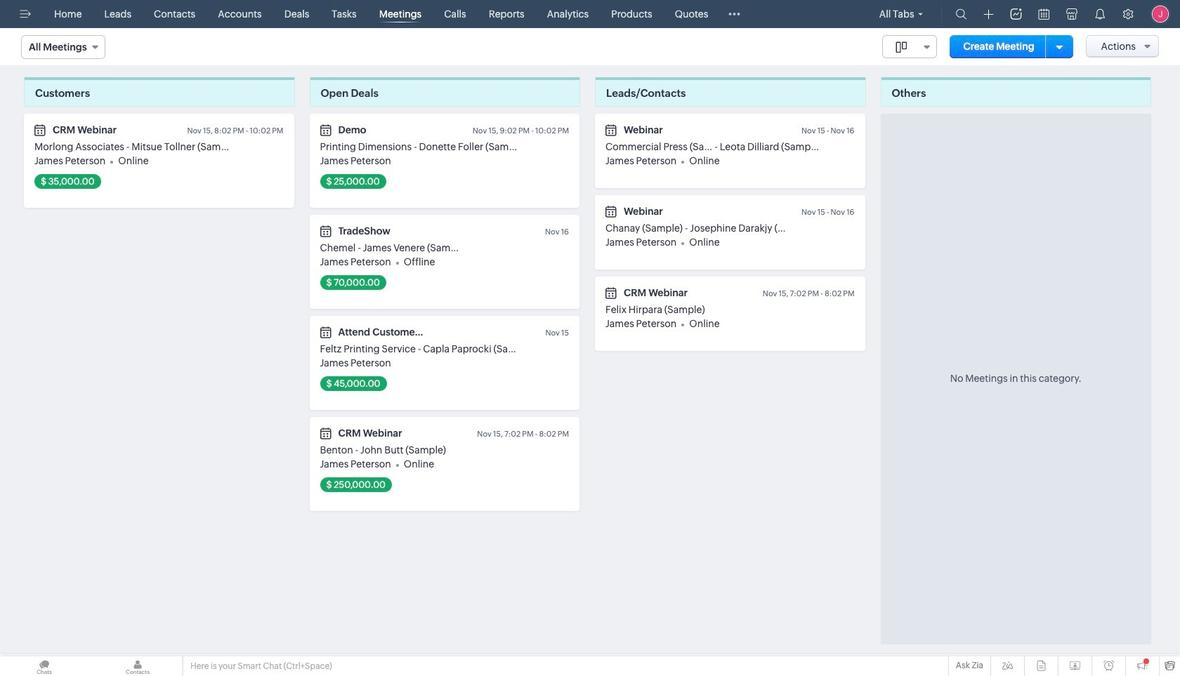 Task type: vqa. For each thing, say whether or not it's contained in the screenshot.
CONTACTS image
yes



Task type: describe. For each thing, give the bounding box(es) containing it.
notifications image
[[1094, 8, 1106, 20]]

marketplace image
[[1066, 8, 1078, 20]]

quick actions image
[[984, 9, 994, 20]]

sales motivator image
[[1010, 8, 1022, 20]]

chats image
[[0, 657, 89, 676]]



Task type: locate. For each thing, give the bounding box(es) containing it.
calendar image
[[1039, 8, 1049, 20]]

search image
[[956, 8, 967, 20]]

configure settings image
[[1123, 8, 1134, 20]]

contacts image
[[93, 657, 182, 676]]



